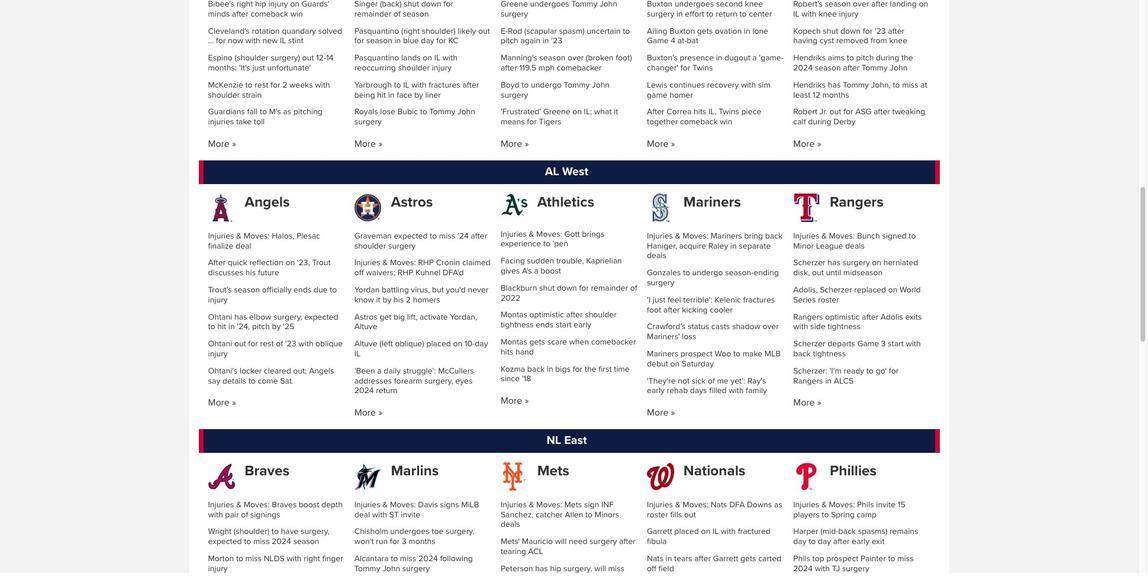 Task type: vqa. For each thing, say whether or not it's contained in the screenshot.


Task type: describe. For each thing, give the bounding box(es) containing it.
'23 inside e-rod (scapular spasm) uncertain to pitch again in '23
[[551, 36, 563, 46]]

buxton inside ailing buxton gets ovation in lone game 4 at-bat
[[670, 26, 695, 36]]

injuries for rangers
[[794, 231, 820, 241]]

& for mets
[[529, 500, 535, 510]]

of inside singer (back) shut down for remainder of season
[[394, 9, 401, 19]]

moves: for marlins
[[390, 500, 416, 510]]

it inside 'frustrated' greene on il; what it means for tigers
[[614, 107, 619, 117]]

experience
[[501, 239, 541, 249]]

oblique
[[316, 339, 343, 349]]

after inside graveman expected to miss '24 after shoulder surgery
[[471, 231, 488, 241]]

knee inside buxton undergoes second knee surgery in effort to return to center
[[745, 0, 764, 9]]

garrett inside garrett placed on il with fractured fibula
[[647, 527, 673, 537]]

tightness for rangers
[[828, 322, 861, 332]]

injuries for marlins
[[355, 500, 381, 510]]

aims
[[829, 53, 845, 63]]

1 horizontal spatial rhp
[[418, 258, 434, 268]]

'they're not sick of me yet': ray's early rehab days filled with family link
[[647, 376, 767, 396]]

surgery inside "boyd to undergo tommy john surgery"
[[501, 90, 528, 100]]

injuries for angels
[[208, 231, 234, 241]]

more link down "together"
[[647, 138, 676, 150]]

rehab
[[667, 386, 688, 396]]

discusses
[[208, 268, 244, 278]]

on inside garrett placed on il with fractured fibula
[[701, 527, 711, 537]]

remains
[[890, 527, 919, 537]]

& for phillies
[[822, 500, 827, 510]]

mariners for mariners prospect woo to make mlb debut on saturday
[[647, 349, 679, 359]]

expected inside ohtani has elbow surgery, expected to hit in '24, pitch by '25
[[305, 312, 338, 322]]

early inside harper (mid-back spasms) remains day to day after early exit
[[852, 537, 870, 547]]

deals for mets
[[501, 520, 521, 530]]

tightness inside montas optimistic after shoulder tightness ends start early
[[501, 320, 534, 330]]

bat
[[687, 36, 699, 46]]

expected inside wright (shoulder) to have surgery, expected to miss 2024 season
[[208, 537, 242, 547]]

mckenzie to rest for 2 weeks with shoulder strain
[[208, 80, 330, 100]]

pitch inside hendriks aims to pitch during the 2024 season after tommy john
[[857, 53, 874, 63]]

altuve inside altuve (left oblique) placed on 10-day il
[[355, 339, 378, 349]]

ohtani for ohtani has elbow surgery, expected to hit in '24, pitch by '25
[[208, 312, 232, 322]]

in inside buxton's presence in dugout a 'game- changer' for twins
[[716, 53, 723, 63]]

(right
[[402, 26, 420, 36]]

center
[[749, 9, 773, 19]]

surgery inside mets' mauricio will need surgery after tearing acl
[[590, 537, 617, 547]]

il;
[[584, 107, 592, 117]]

lewis
[[647, 80, 668, 90]]

kaprielian
[[586, 256, 622, 266]]

injury inside bibee's right hip injury on guards' minds after comeback win
[[269, 0, 288, 9]]

ends inside montas optimistic after shoulder tightness ends start early
[[536, 320, 554, 330]]

shut inside singer (back) shut down for remainder of season
[[404, 0, 419, 9]]

right inside bibee's right hip injury on guards' minds after comeback win
[[237, 0, 253, 9]]

more link down since
[[501, 395, 529, 407]]

royals lose bubic to tommy john surgery link
[[355, 107, 476, 127]]

pitching
[[294, 107, 323, 117]]

rotation
[[252, 26, 280, 36]]

mccullers
[[438, 366, 474, 376]]

more for more link under "together"
[[647, 138, 669, 150]]

injuries & moves: mets sign inf sánchez, catcher allen to minors deals link
[[501, 500, 620, 530]]

0 vertical spatial mets
[[538, 462, 570, 480]]

altuve (left oblique) placed on 10-day il
[[355, 339, 488, 359]]

(broken
[[586, 53, 614, 63]]

mariners inside injuries & moves: mariners bring back haniger, acquire raley in separate deals
[[711, 231, 743, 241]]

facing sudden trouble, kaprielian gives a's a boost
[[501, 256, 622, 276]]

montas for montas optimistic after shoulder tightness ends start early
[[501, 310, 528, 320]]

departs
[[828, 339, 856, 349]]

when
[[570, 337, 589, 347]]

robert
[[794, 107, 818, 117]]

in inside yarbrough to il with fractures after being hit in face by liner
[[388, 90, 395, 100]]

remainder inside the blackburn shut down for remainder of 2022
[[591, 283, 628, 293]]

'frustrated' greene on il; what it means for tigers link
[[501, 107, 619, 127]]

john inside greene undergoes tommy john surgery
[[600, 0, 618, 9]]

gonzales to undergo season-ending surgery link
[[647, 268, 779, 288]]

again
[[521, 36, 541, 46]]

more for more link underneath the addresses
[[355, 407, 376, 419]]

deals inside injuries & moves: bunch signed to minor league deals
[[846, 241, 865, 251]]

injury inside ohtani out for rest of '23 with oblique injury
[[208, 349, 228, 359]]

'frustrated' greene on il; what it means for tigers
[[501, 107, 619, 127]]

st
[[389, 510, 399, 520]]

comebacker inside montas gets scare when comebacker hits hand
[[592, 337, 636, 347]]

has for hendriks
[[829, 80, 841, 90]]

off inside nats in tears after garrett gets carted off field
[[647, 564, 657, 573]]

during inside robert jr. out for asg after tweaking calf during derby
[[809, 117, 832, 127]]

after inside montas optimistic after shoulder tightness ends start early
[[567, 310, 583, 320]]

scherzer for has
[[794, 258, 826, 268]]

scherzer for departs
[[794, 339, 826, 349]]

pasquantino lands on il with reoccurring shoulder injury
[[355, 53, 458, 73]]

east
[[565, 434, 587, 448]]

2022
[[501, 293, 521, 303]]

rest inside ohtani out for rest of '23 with oblique injury
[[260, 339, 274, 349]]

more link down the addresses
[[355, 407, 383, 419]]

optimistic for athletics
[[530, 310, 564, 320]]

off inside injuries & moves: rhp cronin claimed off waivers; rhp kuhnel dfa'd
[[355, 268, 364, 278]]

say
[[208, 376, 220, 386]]

hendriks aims to pitch during the 2024 season after tommy john link
[[794, 53, 914, 73]]

in inside nats in tears after garrett gets carted off field
[[666, 554, 673, 564]]

(back)
[[380, 0, 402, 9]]

surgery, inside 'been a daily struggle': mccullers addresses forearm surgery, eyes 2024 return
[[425, 376, 453, 386]]

& for nationals
[[676, 500, 681, 510]]

with inside pasquantino lands on il with reoccurring shoulder injury
[[443, 53, 458, 63]]

with inside cleveland's rotation quandary solved ... for now with new il stint
[[246, 36, 261, 46]]

with inside robert's season over after landing on il with knee injury
[[802, 9, 817, 19]]

alcantara to miss 2024 following tommy john surgery link
[[355, 554, 473, 573]]

yarbrough to il with fractures after being hit in face by liner
[[355, 80, 479, 100]]

feel
[[668, 295, 682, 305]]

ailing buxton gets ovation in lone game 4 at-bat
[[647, 26, 769, 46]]

injuries
[[208, 117, 234, 127]]

montas for montas gets scare when comebacker hits hand
[[501, 337, 528, 347]]

14
[[326, 53, 334, 63]]

shoulder inside montas optimistic after shoulder tightness ends start early
[[585, 310, 617, 320]]

morton to miss nlds with right finger injury
[[208, 554, 343, 573]]

more link down calf
[[794, 138, 822, 150]]

to right wright
[[244, 537, 251, 547]]

texas rangers logo image
[[794, 194, 821, 222]]

his inside yordan battling virus, but you'd never know it by his 2 homers
[[394, 295, 404, 305]]

finger
[[322, 554, 343, 564]]

phils inside injuries & moves: phils invite 15 players to spring camp
[[858, 500, 875, 510]]

garrett placed on il with fractured fibula link
[[647, 527, 771, 547]]

john inside "boyd to undergo tommy john surgery"
[[592, 80, 610, 90]]

hits inside after correa hits il, twins piece together comeback win
[[694, 107, 707, 117]]

more link down injuries
[[208, 138, 236, 150]]

more for more link underneath the means
[[501, 138, 523, 150]]

(mid-
[[821, 527, 839, 537]]

on inside bibee's right hip injury on guards' minds after comeback win
[[290, 0, 300, 9]]

'been a daily struggle': mccullers addresses forearm surgery, eyes 2024 return
[[355, 366, 474, 396]]

boost inside facing sudden trouble, kaprielian gives a's a boost
[[541, 266, 561, 276]]

just inside espino (shoulder surgery) out 12-14 months: 'it's just unfortunate'
[[253, 63, 265, 73]]

morton
[[208, 554, 234, 564]]

injury inside morton to miss nlds with right finger injury
[[208, 564, 228, 573]]

rangers for rangers optimistic after adolis exits with side tightness
[[794, 312, 824, 322]]

by for expected
[[272, 322, 281, 332]]

day up the top
[[818, 537, 832, 547]]

comeback inside bibee's right hip injury on guards' minds after comeback win
[[251, 9, 288, 19]]

'25
[[283, 322, 295, 332]]

prospect inside mariners prospect woo to make mlb debut on saturday
[[681, 349, 713, 359]]

injuries & moves: rhp cronin claimed off waivers; rhp kuhnel dfa'd link
[[355, 258, 491, 278]]

more link down rehab
[[647, 407, 676, 419]]

facing
[[501, 256, 525, 266]]

buxton undergoes second knee surgery in effort to return to center link
[[647, 0, 775, 19]]

hit inside ohtani has elbow surgery, expected to hit in '24, pitch by '25
[[217, 322, 226, 332]]

undergoes for (scapular
[[530, 0, 570, 9]]

casts
[[712, 322, 730, 332]]

rod
[[508, 26, 523, 36]]

after inside kopech shut down for '23 after having cyst removed from knee
[[889, 26, 905, 36]]

tightness for scherzer
[[813, 349, 846, 359]]

to right effort
[[707, 9, 714, 19]]

injuries & moves: mariners bring back haniger, acquire raley in separate deals link
[[647, 231, 783, 261]]

days
[[690, 386, 708, 396]]

phils inside phils top prospect painter to miss 2024 with tj surgery
[[794, 554, 811, 564]]

pasquantino for for
[[355, 26, 399, 36]]

removed
[[837, 36, 869, 46]]

to inside morton to miss nlds with right finger injury
[[236, 554, 243, 564]]

rangers inside scherzer: 'i'm ready to go' for rangers in alcs
[[794, 376, 824, 386]]

los angeles angels logo image
[[208, 194, 235, 222]]

dfa'd
[[443, 268, 464, 278]]

mauricio
[[522, 537, 553, 547]]

surgery inside graveman expected to miss '24 after shoulder surgery
[[388, 241, 416, 251]]

early for optimistic
[[574, 320, 592, 330]]

more for more link underneath rehab
[[647, 407, 669, 419]]

bibee's
[[208, 0, 235, 9]]

make
[[743, 349, 763, 359]]

now
[[228, 36, 243, 46]]

to inside the injuries & moves: mets sign inf sánchez, catcher allen to minors deals
[[586, 510, 593, 520]]

in inside pasquantino (right shoulder) likely out for season in blue day for kc
[[395, 36, 401, 46]]

pasquantino (right shoulder) likely out for season in blue day for kc link
[[355, 26, 490, 46]]

astros get big lift, activate yordan, altuve link
[[355, 312, 478, 332]]

tommy inside hendriks aims to pitch during the 2024 season after tommy john
[[862, 63, 888, 73]]

minor
[[794, 241, 814, 251]]

injuries & moves: phils invite 15 players to spring camp
[[794, 500, 906, 520]]

ohtani for ohtani out for rest of '23 with oblique injury
[[208, 339, 232, 349]]

to inside "boyd to undergo tommy john surgery"
[[522, 80, 529, 90]]

hendriks for least
[[794, 80, 826, 90]]

knee inside robert's season over after landing on il with knee injury
[[819, 9, 837, 19]]

moves: for rangers
[[829, 231, 855, 241]]

the for during
[[902, 53, 914, 63]]

virus,
[[411, 285, 430, 295]]

with inside ohtani out for rest of '23 with oblique injury
[[299, 339, 314, 349]]

& for rangers
[[822, 231, 827, 241]]

chisholm
[[355, 527, 388, 537]]

undergoes inside chisholm undergoes toe surgery, won't run for 3 months
[[391, 527, 430, 537]]

adolis, scherzer replaced on world series roster link
[[794, 285, 921, 305]]

twins inside after correa hits il, twins piece together comeback win
[[719, 107, 740, 117]]

with inside yarbrough to il with fractures after being hit in face by liner
[[412, 80, 427, 90]]

recovery
[[708, 80, 739, 90]]

'23,
[[297, 258, 310, 268]]

to inside hendriks aims to pitch during the 2024 season after tommy john
[[847, 53, 855, 63]]

day inside pasquantino (right shoulder) likely out for season in blue day for kc
[[421, 36, 435, 46]]

pasquantino for reoccurring
[[355, 53, 399, 63]]

graveman expected to miss '24 after shoulder surgery
[[355, 231, 488, 251]]

greene inside greene undergoes tommy john surgery
[[501, 0, 528, 9]]

injuries for phillies
[[794, 500, 820, 510]]

just inside 'i just feel terrible': kelenic fractures foot after kicking cooler
[[653, 295, 666, 305]]

has for ohtani
[[234, 312, 247, 322]]

effort
[[685, 9, 705, 19]]

over for after
[[854, 0, 870, 9]]

changer'
[[647, 63, 679, 73]]

robert's
[[794, 0, 823, 9]]

moves: for athletics
[[537, 229, 563, 239]]

side
[[811, 322, 826, 332]]

'23 inside kopech shut down for '23 after having cyst removed from knee
[[875, 26, 886, 36]]

il inside altuve (left oblique) placed on 10-day il
[[355, 349, 361, 359]]

undergo for season-
[[693, 268, 724, 278]]

likely
[[458, 26, 476, 36]]

asg
[[856, 107, 872, 117]]

more link down 'say'
[[208, 397, 236, 409]]

a inside buxton's presence in dugout a 'game- changer' for twins
[[753, 53, 757, 63]]

with inside ''they're not sick of me yet': ray's early rehab days filled with family'
[[729, 386, 744, 396]]

ailing
[[647, 26, 668, 36]]

more link down royals
[[355, 138, 383, 150]]

terrible':
[[684, 295, 713, 305]]

0 horizontal spatial rhp
[[398, 268, 414, 278]]

bunch
[[858, 231, 881, 241]]

on inside 'adolis, scherzer replaced on world series roster'
[[889, 285, 898, 295]]

surgery, inside chisholm undergoes toe surgery, won't run for 3 months
[[446, 527, 475, 537]]

adolis, scherzer replaced on world series roster
[[794, 285, 921, 305]]

to inside trout's season officially ends due to injury
[[330, 285, 337, 295]]

haniger,
[[647, 241, 677, 251]]

e-rod (scapular spasm) uncertain to pitch again in '23 link
[[501, 26, 630, 46]]

0 vertical spatial braves
[[245, 462, 290, 480]]

roster inside 'adolis, scherzer replaced on world series roster'
[[819, 295, 840, 305]]

to left center
[[740, 9, 747, 19]]

& for angels
[[236, 231, 242, 241]]

more for more link under calf
[[794, 138, 815, 150]]

'they're
[[647, 376, 676, 386]]

moves: for mariners
[[683, 231, 709, 241]]

more for more link underneath scherzer:
[[794, 397, 815, 409]]

more link down the means
[[501, 138, 529, 150]]

comebacker inside manning's season over (broken foot) after 119.5 mph comebacker
[[557, 63, 602, 73]]

fractures inside yarbrough to il with fractures after being hit in face by liner
[[429, 80, 461, 90]]

by inside yordan battling virus, but you'd never know it by his 2 homers
[[383, 295, 392, 305]]

on inside after quick reflection on '23, trout discusses his future
[[286, 258, 295, 268]]

of inside the blackburn shut down for remainder of 2022
[[631, 283, 638, 293]]

bigs
[[556, 364, 571, 374]]

trouble,
[[557, 256, 584, 266]]

to inside injuries & moves: gott brings experience to 'pen
[[544, 239, 551, 249]]

blackburn shut down for remainder of 2022
[[501, 283, 638, 303]]

il inside yarbrough to il with fractures after being hit in face by liner
[[403, 80, 410, 90]]

sim
[[759, 80, 771, 90]]

for inside robert jr. out for asg after tweaking calf during derby
[[844, 107, 854, 117]]

optimistic for rangers
[[826, 312, 860, 322]]

the for for
[[585, 364, 597, 374]]

deal for marlins
[[355, 510, 370, 520]]

shut for kopech shut down for '23 after having cyst removed from knee
[[823, 26, 839, 36]]

scherzer has surgery on herniated disk, out until midseason
[[794, 258, 919, 278]]

al
[[545, 165, 560, 179]]



Task type: locate. For each thing, give the bounding box(es) containing it.
oakland athletics logo image
[[501, 194, 528, 216]]

with inside scherzer departs game 3 start with back tightness
[[906, 339, 921, 349]]

cleveland's
[[208, 26, 250, 36]]

1 pasquantino from the top
[[355, 26, 399, 36]]

houston astros logo image
[[355, 194, 382, 222]]

0 horizontal spatial expected
[[208, 537, 242, 547]]

after left fibula
[[619, 537, 636, 547]]

out left 12-
[[302, 53, 314, 63]]

tommy up john, on the top of page
[[862, 63, 888, 73]]

greene undergoes tommy john surgery link
[[501, 0, 618, 19]]

1 horizontal spatial game
[[858, 339, 880, 349]]

after left the "adolis"
[[863, 312, 879, 322]]

to inside mariners prospect woo to make mlb debut on saturday
[[734, 349, 741, 359]]

return inside buxton undergoes second knee surgery in effort to return to center
[[716, 9, 738, 19]]

scherzer departs game 3 start with back tightness
[[794, 339, 921, 359]]

injuries for mets
[[501, 500, 527, 510]]

more for more link underneath 'say'
[[208, 397, 230, 409]]

months:
[[208, 63, 237, 73]]

tightness up 'i'm
[[813, 349, 846, 359]]

mariners for mariners
[[684, 194, 742, 211]]

& inside injuries & moves: rhp cronin claimed off waivers; rhp kuhnel dfa'd
[[383, 258, 388, 268]]

presence
[[680, 53, 714, 63]]

15
[[898, 500, 906, 510]]

after inside bibee's right hip injury on guards' minds after comeback win
[[232, 9, 249, 19]]

1 vertical spatial early
[[647, 386, 665, 396]]

1 vertical spatial after
[[208, 258, 226, 268]]

in
[[677, 9, 683, 19], [744, 26, 751, 36], [395, 36, 401, 46], [543, 36, 549, 46], [716, 53, 723, 63], [388, 90, 395, 100], [731, 241, 737, 251], [229, 322, 235, 332], [547, 364, 554, 374], [826, 376, 832, 386], [666, 554, 673, 564]]

nlds
[[264, 554, 285, 564]]

sánchez,
[[501, 510, 534, 520]]

0 horizontal spatial roster
[[647, 510, 669, 520]]

& inside the injuries & moves: nats dfa downs as roster fills out
[[676, 500, 681, 510]]

0 vertical spatial start
[[556, 320, 572, 330]]

1 vertical spatial by
[[383, 295, 392, 305]]

out down '24,
[[234, 339, 246, 349]]

lands
[[402, 53, 421, 63]]

2 ohtani from the top
[[208, 339, 232, 349]]

2024 inside hendriks aims to pitch during the 2024 season after tommy john
[[794, 63, 813, 73]]

0 horizontal spatial off
[[355, 268, 364, 278]]

0 vertical spatial undergo
[[531, 80, 562, 90]]

pasquantino inside pasquantino lands on il with reoccurring shoulder injury
[[355, 53, 399, 63]]

shadow
[[733, 322, 761, 332]]

tweaking
[[893, 107, 926, 117]]

0 vertical spatial hit
[[377, 90, 386, 100]]

2 horizontal spatial down
[[841, 26, 861, 36]]

shoulder inside mckenzie to rest for 2 weeks with shoulder strain
[[208, 90, 240, 100]]

deals inside injuries & moves: mariners bring back haniger, acquire raley in separate deals
[[647, 251, 667, 261]]

more for more link underneath injuries
[[208, 138, 230, 150]]

2 vertical spatial shut
[[540, 283, 555, 293]]

1 horizontal spatial remainder
[[591, 283, 628, 293]]

adolis
[[881, 312, 904, 322]]

1 vertical spatial undergo
[[693, 268, 724, 278]]

0 vertical spatial fractures
[[429, 80, 461, 90]]

with up the (shoulder
[[246, 36, 261, 46]]

2 horizontal spatial '23
[[875, 26, 886, 36]]

0 vertical spatial roster
[[819, 295, 840, 305]]

season inside hendriks aims to pitch during the 2024 season after tommy john
[[815, 63, 841, 73]]

astros inside the astros get big lift, activate yordan, altuve
[[355, 312, 378, 322]]

cleveland's rotation quandary solved ... for now with new il stint
[[208, 26, 342, 46]]

1 horizontal spatial astros
[[391, 194, 433, 211]]

in inside e-rod (scapular spasm) uncertain to pitch again in '23
[[543, 36, 549, 46]]

tightness down 2022
[[501, 320, 534, 330]]

moves: for phillies
[[829, 500, 855, 510]]

washington nationals logo image
[[647, 462, 675, 491]]

after down the blackburn shut down for remainder of 2022
[[567, 310, 583, 320]]

after up cleveland's
[[232, 9, 249, 19]]

pitch inside ohtani has elbow surgery, expected to hit in '24, pitch by '25
[[252, 322, 270, 332]]

ohtani inside ohtani out for rest of '23 with oblique injury
[[208, 339, 232, 349]]

(shoulder)
[[234, 527, 270, 537]]

undergo for tommy
[[531, 80, 562, 90]]

2 pasquantino from the top
[[355, 53, 399, 63]]

2 left the virus,
[[406, 295, 411, 305]]

mariners'
[[647, 332, 680, 342]]

blackburn shut down for remainder of 2022 link
[[501, 283, 638, 303]]

yarbrough to il with fractures after being hit in face by liner link
[[355, 80, 479, 100]]

surgery right need
[[590, 537, 617, 547]]

1 vertical spatial deal
[[355, 510, 370, 520]]

exits
[[906, 312, 922, 322]]

il inside robert's season over after landing on il with knee injury
[[794, 9, 800, 19]]

injuries & moves: davis signs milb deal with st invite
[[355, 500, 479, 520]]

the down landing
[[902, 53, 914, 63]]

graveman expected to miss '24 after shoulder surgery link
[[355, 231, 488, 251]]

surgery, inside wright (shoulder) to have surgery, expected to miss 2024 season
[[301, 527, 330, 537]]

0 horizontal spatial game
[[647, 36, 669, 46]]

injury inside trout's season officially ends due to injury
[[208, 295, 228, 305]]

injuries for nationals
[[647, 500, 674, 510]]

guardians
[[208, 107, 245, 117]]

miss up nlds
[[253, 537, 270, 547]]

phils left the top
[[794, 554, 811, 564]]

0 vertical spatial montas
[[501, 310, 528, 320]]

miss inside wright (shoulder) to have surgery, expected to miss 2024 season
[[253, 537, 270, 547]]

injuries & moves: gott brings experience to 'pen
[[501, 229, 605, 249]]

more down 'say'
[[208, 397, 230, 409]]

0 vertical spatial game
[[647, 36, 669, 46]]

lewis continues recovery with sim game homer link
[[647, 80, 771, 100]]

down for kopech shut down for '23 after having cyst removed from knee
[[841, 26, 861, 36]]

day down players
[[794, 537, 807, 547]]

garrett inside nats in tears after garrett gets carted off field
[[714, 554, 739, 564]]

after down finalize
[[208, 258, 226, 268]]

after for discusses
[[208, 258, 226, 268]]

day right blue
[[421, 36, 435, 46]]

during down from
[[877, 53, 900, 63]]

2 vertical spatial gets
[[741, 554, 757, 564]]

1 altuve from the top
[[355, 322, 378, 332]]

boyd to undergo tommy john surgery
[[501, 80, 610, 100]]

deals up scherzer has surgery on herniated disk, out until midseason
[[846, 241, 865, 251]]

out inside espino (shoulder surgery) out 12-14 months: 'it's just unfortunate'
[[302, 53, 314, 63]]

cyst
[[820, 36, 835, 46]]

you'd
[[446, 285, 466, 295]]

off left field
[[647, 564, 657, 573]]

acquire
[[680, 241, 707, 251]]

& for marlins
[[383, 500, 388, 510]]

moves: inside the injuries & moves: nats dfa downs as roster fills out
[[683, 500, 709, 510]]

after inside yarbrough to il with fractures after being hit in face by liner
[[463, 80, 479, 90]]

1 vertical spatial astros
[[355, 312, 378, 322]]

after for together
[[647, 107, 665, 117]]

after inside mets' mauricio will need surgery after tearing acl
[[619, 537, 636, 547]]

twins
[[693, 63, 713, 73], [719, 107, 740, 117]]

2 horizontal spatial early
[[852, 537, 870, 547]]

hit inside yarbrough to il with fractures after being hit in face by liner
[[377, 90, 386, 100]]

2 hendriks from the top
[[794, 80, 826, 90]]

injuries & moves: rhp cronin claimed off waivers; rhp kuhnel dfa'd
[[355, 258, 491, 278]]

season right robert's
[[825, 0, 851, 9]]

moves: for braves
[[244, 500, 270, 510]]

tommy inside "boyd to undergo tommy john surgery"
[[564, 80, 590, 90]]

2 horizontal spatial expected
[[394, 231, 428, 241]]

'24,
[[237, 322, 250, 332]]

tommy inside the royals lose bubic to tommy john surgery
[[430, 107, 456, 117]]

with inside injuries & moves: braves boost depth with pair of signings
[[208, 510, 223, 520]]

over for (broken
[[568, 53, 584, 63]]

nats inside the injuries & moves: nats dfa downs as roster fills out
[[711, 500, 728, 510]]

me
[[718, 376, 729, 386]]

for inside 'frustrated' greene on il; what it means for tigers
[[527, 117, 537, 127]]

to inside e-rod (scapular spasm) uncertain to pitch again in '23
[[623, 26, 630, 36]]

to right aims
[[847, 53, 855, 63]]

& for mariners
[[676, 231, 681, 241]]

0 horizontal spatial boost
[[299, 500, 320, 510]]

gets down effort
[[698, 26, 713, 36]]

injuries down the "texas rangers logo"
[[794, 231, 820, 241]]

robert jr. out for asg after tweaking calf during derby
[[794, 107, 926, 127]]

1 horizontal spatial just
[[653, 295, 666, 305]]

sign
[[585, 500, 600, 510]]

what
[[595, 107, 612, 117]]

injuries & moves: nats dfa downs as roster fills out
[[647, 500, 783, 520]]

with inside garrett placed on il with fractured fibula
[[721, 527, 736, 537]]

in left lone
[[744, 26, 751, 36]]

injuries for athletics
[[501, 229, 527, 239]]

down for blackburn shut down for remainder of 2022
[[557, 283, 577, 293]]

finalize
[[208, 241, 234, 251]]

for right bigs
[[573, 364, 583, 374]]

angels up halos,
[[245, 194, 290, 211]]

altuve left get
[[355, 322, 378, 332]]

2 horizontal spatial a
[[753, 53, 757, 63]]

pasquantino (right shoulder) likely out for season in blue day for kc
[[355, 26, 490, 46]]

to inside injuries & moves: bunch signed to minor league deals
[[909, 231, 917, 241]]

on inside robert's season over after landing on il with knee injury
[[919, 0, 929, 9]]

2 horizontal spatial over
[[854, 0, 870, 9]]

more for more link under royals
[[355, 138, 376, 150]]

minors
[[595, 510, 620, 520]]

moves: inside the injuries & moves: mets sign inf sánchez, catcher allen to minors deals
[[537, 500, 563, 510]]

season inside manning's season over (broken foot) after 119.5 mph comebacker
[[540, 53, 566, 63]]

means
[[501, 117, 525, 127]]

early for not
[[647, 386, 665, 396]]

& for athletics
[[529, 229, 535, 239]]

miss left at
[[903, 80, 919, 90]]

1 vertical spatial fractures
[[744, 295, 775, 305]]

3 inside chisholm undergoes toe surgery, won't run for 3 months
[[402, 537, 407, 547]]

0 vertical spatial down
[[421, 0, 442, 9]]

surgery inside greene undergoes tommy john surgery
[[501, 9, 528, 19]]

rhp up battling
[[398, 268, 414, 278]]

for left kc
[[437, 36, 446, 46]]

injuries & moves: gott brings experience to 'pen link
[[501, 229, 605, 249]]

0 horizontal spatial invite
[[401, 510, 421, 520]]

0 horizontal spatial as
[[283, 107, 292, 117]]

deal for angels
[[236, 241, 251, 251]]

0 vertical spatial right
[[237, 0, 253, 9]]

0 horizontal spatial return
[[376, 386, 398, 396]]

with down the injuries & moves: nats dfa downs as roster fills out on the right
[[721, 527, 736, 537]]

moves: left gott
[[537, 229, 563, 239]]

tommy inside greene undergoes tommy john surgery
[[572, 0, 598, 9]]

undergoes inside buxton undergoes second knee surgery in effort to return to center
[[675, 0, 714, 9]]

astros for astros
[[391, 194, 433, 211]]

injury up kopech shut down for '23 after having cyst removed from knee link
[[840, 9, 859, 19]]

0 horizontal spatial astros
[[355, 312, 378, 322]]

m's
[[269, 107, 281, 117]]

seattle mariners logo image
[[647, 194, 675, 222]]

0 vertical spatial angels
[[245, 194, 290, 211]]

atlanta braves logo image
[[208, 462, 235, 491]]

miss down remains
[[898, 554, 914, 564]]

expected up morton
[[208, 537, 242, 547]]

angels inside ohtani's locker cleared out; angels say details to come sat.
[[309, 366, 334, 376]]

off up yordan on the left of page
[[355, 268, 364, 278]]

out right 'likely' at the left top of the page
[[479, 26, 490, 36]]

1 horizontal spatial after
[[647, 107, 665, 117]]

tommy down won't
[[355, 564, 381, 573]]

1 horizontal spatial win
[[720, 117, 733, 127]]

on inside pasquantino lands on il with reoccurring shoulder injury
[[423, 53, 432, 63]]

a left 'game-
[[753, 53, 757, 63]]

expected inside graveman expected to miss '24 after shoulder surgery
[[394, 231, 428, 241]]

1 vertical spatial prospect
[[827, 554, 859, 564]]

scherzer inside scherzer departs game 3 start with back tightness
[[794, 339, 826, 349]]

1 horizontal spatial as
[[775, 500, 783, 510]]

1 hendriks from the top
[[794, 53, 826, 63]]

deals for mariners
[[647, 251, 667, 261]]

disk,
[[794, 268, 810, 278]]

to right "bubic" on the left top of the page
[[420, 107, 428, 117]]

series
[[794, 295, 816, 305]]

0 vertical spatial shut
[[404, 0, 419, 9]]

morton to miss nlds with right finger injury link
[[208, 554, 343, 573]]

astros up graveman expected to miss '24 after shoulder surgery link
[[391, 194, 433, 211]]

guardians fall to m's as pitching injuries take toll link
[[208, 107, 323, 127]]

deal inside injuries & moves: davis signs milb deal with st invite
[[355, 510, 370, 520]]

his up big on the bottom of the page
[[394, 295, 404, 305]]

0 horizontal spatial right
[[237, 0, 253, 9]]

return up the ovation
[[716, 9, 738, 19]]

of
[[394, 9, 401, 19], [631, 283, 638, 293], [276, 339, 283, 349], [708, 376, 715, 386], [241, 510, 248, 520]]

sat.
[[280, 376, 294, 386]]

1 vertical spatial mets
[[565, 500, 582, 510]]

1 vertical spatial game
[[858, 339, 880, 349]]

to
[[707, 9, 714, 19], [740, 9, 747, 19], [623, 26, 630, 36], [847, 53, 855, 63], [246, 80, 253, 90], [394, 80, 401, 90], [522, 80, 529, 90], [893, 80, 901, 90], [260, 107, 267, 117], [420, 107, 428, 117], [430, 231, 437, 241], [909, 231, 917, 241], [544, 239, 551, 249], [683, 268, 691, 278], [330, 285, 337, 295], [208, 322, 215, 332], [734, 349, 741, 359], [867, 366, 874, 376], [249, 376, 256, 386], [586, 510, 593, 520], [822, 510, 829, 520], [272, 527, 279, 537], [244, 537, 251, 547], [809, 537, 816, 547], [236, 554, 243, 564], [391, 554, 398, 564], [889, 554, 896, 564]]

0 horizontal spatial remainder
[[355, 9, 392, 19]]

tommy down hendriks aims to pitch during the 2024 season after tommy john
[[843, 80, 869, 90]]

0 vertical spatial just
[[253, 63, 265, 73]]

on inside 'frustrated' greene on il; what it means for tigers
[[573, 107, 582, 117]]

mets'
[[501, 537, 520, 547]]

out inside pasquantino (right shoulder) likely out for season in blue day for kc
[[479, 26, 490, 36]]

for left asg
[[844, 107, 854, 117]]

surgery inside phils top prospect painter to miss 2024 with tj surgery
[[843, 564, 870, 573]]

1 horizontal spatial early
[[647, 386, 665, 396]]

by up get
[[383, 295, 392, 305]]

singer
[[355, 0, 378, 9]]

'game-
[[760, 53, 784, 63]]

ovation
[[715, 26, 742, 36]]

moves: up battling
[[390, 258, 416, 268]]

derby
[[834, 117, 856, 127]]

2 montas from the top
[[501, 337, 528, 347]]

hit right being
[[377, 90, 386, 100]]

nats left dfa
[[711, 500, 728, 510]]

1 horizontal spatial during
[[877, 53, 900, 63]]

to inside graveman expected to miss '24 after shoulder surgery
[[430, 231, 437, 241]]

toll
[[254, 117, 265, 127]]

0 horizontal spatial during
[[809, 117, 832, 127]]

2 horizontal spatial by
[[415, 90, 423, 100]]

1 vertical spatial mariners
[[711, 231, 743, 241]]

has for scherzer
[[828, 258, 841, 268]]

more for more link below since
[[501, 395, 523, 407]]

greene down "boyd to undergo tommy john surgery"
[[544, 107, 571, 117]]

after up 'phils top prospect painter to miss 2024 with tj surgery' "link"
[[834, 537, 850, 547]]

moves: right fills
[[683, 500, 709, 510]]

moves: left allen
[[537, 500, 563, 510]]

out right jr.
[[830, 107, 842, 117]]

montas inside montas optimistic after shoulder tightness ends start early
[[501, 310, 528, 320]]

to right morton
[[236, 554, 243, 564]]

for down unfortunate'
[[271, 80, 280, 90]]

1 horizontal spatial down
[[557, 283, 577, 293]]

remainder inside singer (back) shut down for remainder of season
[[355, 9, 392, 19]]

0 vertical spatial pasquantino
[[355, 26, 399, 36]]

0 vertical spatial the
[[902, 53, 914, 63]]

in left "face"
[[388, 90, 395, 100]]

to right painter
[[889, 554, 896, 564]]

in inside scherzer: 'i'm ready to go' for rangers in alcs
[[826, 376, 832, 386]]

trout's
[[208, 285, 232, 295]]

1 horizontal spatial greene
[[544, 107, 571, 117]]

2 vertical spatial expected
[[208, 537, 242, 547]]

1 horizontal spatial hits
[[694, 107, 707, 117]]

0 horizontal spatial a
[[377, 366, 382, 376]]

john inside hendriks aims to pitch during the 2024 season after tommy john
[[890, 63, 908, 73]]

to inside 'alcantara to miss 2024 following tommy john surgery'
[[391, 554, 398, 564]]

new york mets logo image
[[501, 462, 528, 491]]

hits inside montas gets scare when comebacker hits hand
[[501, 347, 514, 357]]

on left world
[[889, 285, 898, 295]]

pasquantino down "singer" on the top
[[355, 26, 399, 36]]

of inside ''they're not sick of me yet': ray's early rehab days filled with family'
[[708, 376, 715, 386]]

gets inside nats in tears after garrett gets carted off field
[[741, 554, 757, 564]]

cleared
[[264, 366, 291, 376]]

1 horizontal spatial shut
[[540, 283, 555, 293]]

prospect inside phils top prospect painter to miss 2024 with tj surgery
[[827, 554, 859, 564]]

0 horizontal spatial win
[[291, 9, 303, 19]]

angels right out;
[[309, 366, 334, 376]]

0 vertical spatial a
[[753, 53, 757, 63]]

stint
[[288, 36, 304, 46]]

with inside morton to miss nlds with right finger injury
[[287, 554, 302, 564]]

more link
[[208, 138, 236, 150], [355, 138, 383, 150], [501, 138, 529, 150], [647, 138, 676, 150], [794, 138, 822, 150], [501, 395, 529, 407], [208, 397, 236, 409], [794, 397, 822, 409], [355, 407, 383, 419], [647, 407, 676, 419]]

hendriks for season
[[794, 53, 826, 63]]

0 horizontal spatial just
[[253, 63, 265, 73]]

rangers left 'i'm
[[794, 376, 824, 386]]

braves inside injuries & moves: braves boost depth with pair of signings
[[272, 500, 297, 510]]

0 horizontal spatial hit
[[217, 322, 226, 332]]

0 horizontal spatial months
[[409, 537, 436, 547]]

more link down scherzer:
[[794, 397, 822, 409]]

for inside "kozma back in bigs for the first time since '18"
[[573, 364, 583, 374]]

prospect right the top
[[827, 554, 859, 564]]

1 vertical spatial 2
[[406, 295, 411, 305]]

philadelphia phillies logo image
[[794, 462, 821, 491]]

surgery inside buxton undergoes second knee surgery in effort to return to center
[[647, 9, 675, 19]]

the inside "kozma back in bigs for the first time since '18"
[[585, 364, 597, 374]]

1 vertical spatial hits
[[501, 347, 514, 357]]

shut inside kopech shut down for '23 after having cyst removed from knee
[[823, 26, 839, 36]]

have
[[281, 527, 299, 537]]

1 horizontal spatial pitch
[[501, 36, 519, 46]]

shut right kopech
[[823, 26, 839, 36]]

astros for astros get big lift, activate yordan, altuve
[[355, 312, 378, 322]]

expected down due
[[305, 312, 338, 322]]

in left '24,
[[229, 322, 235, 332]]

surgery inside gonzales to undergo season-ending surgery
[[647, 278, 675, 288]]

mckenzie to rest for 2 weeks with shoulder strain link
[[208, 80, 330, 100]]

moves:
[[537, 229, 563, 239], [244, 231, 270, 241], [683, 231, 709, 241], [829, 231, 855, 241], [390, 258, 416, 268], [244, 500, 270, 510], [390, 500, 416, 510], [537, 500, 563, 510], [683, 500, 709, 510], [829, 500, 855, 510]]

for right solved
[[355, 36, 364, 46]]

montas inside montas gets scare when comebacker hits hand
[[501, 337, 528, 347]]

shut for blackburn shut down for remainder of 2022
[[540, 283, 555, 293]]

shoulder inside pasquantino lands on il with reoccurring shoulder injury
[[398, 63, 430, 73]]

& inside injuries & moves: braves boost depth with pair of signings
[[236, 500, 242, 510]]

exit
[[872, 537, 885, 547]]

john down run
[[383, 564, 401, 573]]

moves: for mets
[[537, 500, 563, 510]]

minds
[[208, 9, 230, 19]]

oblique)
[[395, 339, 425, 349]]

mariners down the mariners'
[[647, 349, 679, 359]]

0 vertical spatial comeback
[[251, 9, 288, 19]]

for inside singer (back) shut down for remainder of season
[[444, 0, 454, 9]]

0 vertical spatial deal
[[236, 241, 251, 251]]

altuve
[[355, 322, 378, 332], [355, 339, 378, 349]]

& inside injuries & moves: mariners bring back haniger, acquire raley in separate deals
[[676, 231, 681, 241]]

'i
[[647, 295, 651, 305]]

0 vertical spatial by
[[415, 90, 423, 100]]

to left come on the left of page
[[249, 376, 256, 386]]

sudden
[[527, 256, 555, 266]]

undergo
[[531, 80, 562, 90], [693, 268, 724, 278]]

phils right spring
[[858, 500, 875, 510]]

undergoes for gets
[[675, 0, 714, 9]]

surgery, right have
[[301, 527, 330, 537]]

2 altuve from the top
[[355, 339, 378, 349]]

0 vertical spatial buxton
[[647, 0, 673, 9]]

more
[[208, 138, 230, 150], [355, 138, 376, 150], [501, 138, 523, 150], [647, 138, 669, 150], [794, 138, 815, 150], [501, 395, 523, 407], [208, 397, 230, 409], [794, 397, 815, 409], [355, 407, 376, 419], [647, 407, 669, 419]]

mph
[[539, 63, 555, 73]]

& for braves
[[236, 500, 242, 510]]

placed inside altuve (left oblique) placed on 10-day il
[[427, 339, 451, 349]]

for inside mckenzie to rest for 2 weeks with shoulder strain
[[271, 80, 280, 90]]

injuries for braves
[[208, 500, 234, 510]]

after quick reflection on '23, trout discusses his future link
[[208, 258, 331, 278]]

miss inside phils top prospect painter to miss 2024 with tj surgery
[[898, 554, 914, 564]]

hits left il,
[[694, 107, 707, 117]]

for down robert's season over after landing on il with knee injury
[[863, 26, 873, 36]]

0 horizontal spatial nats
[[647, 554, 664, 564]]

during right calf
[[809, 117, 832, 127]]

undergo inside gonzales to undergo season-ending surgery
[[693, 268, 724, 278]]

together
[[647, 117, 678, 127]]

2 vertical spatial mariners
[[647, 349, 679, 359]]

after up boyd
[[501, 63, 518, 73]]

manning's
[[501, 53, 538, 63]]

early inside montas optimistic after shoulder tightness ends start early
[[574, 320, 592, 330]]

1 vertical spatial phils
[[794, 554, 811, 564]]

season inside wright (shoulder) to have surgery, expected to miss 2024 season
[[293, 537, 320, 547]]

1 horizontal spatial undergoes
[[530, 0, 570, 9]]

john left the means
[[458, 107, 476, 117]]

deals up gonzales
[[647, 251, 667, 261]]

tommy inside 'alcantara to miss 2024 following tommy john surgery'
[[355, 564, 381, 573]]

1 vertical spatial ends
[[536, 320, 554, 330]]

by for fractures
[[415, 90, 423, 100]]

with up kopech
[[802, 9, 817, 19]]

lift,
[[407, 312, 418, 322]]

raley
[[709, 241, 729, 251]]

1 horizontal spatial garrett
[[714, 554, 739, 564]]

injuries & moves: bunch signed to minor league deals
[[794, 231, 917, 251]]

0 horizontal spatial '23
[[285, 339, 297, 349]]

tommy up spasm)
[[572, 0, 598, 9]]

to inside ohtani has elbow surgery, expected to hit in '24, pitch by '25
[[208, 322, 215, 332]]

0 vertical spatial after
[[647, 107, 665, 117]]

early left rehab
[[647, 386, 665, 396]]

1 horizontal spatial comeback
[[681, 117, 718, 127]]

lone
[[753, 26, 769, 36]]

buxton inside buxton undergoes second knee surgery in effort to return to center
[[647, 0, 673, 9]]

tightness inside scherzer departs game 3 start with back tightness
[[813, 349, 846, 359]]

officially
[[262, 285, 292, 295]]

blue
[[403, 36, 419, 46]]

surgery up rod
[[501, 9, 528, 19]]

surgery up 'i
[[647, 278, 675, 288]]

0 horizontal spatial the
[[585, 364, 597, 374]]

0 vertical spatial garrett
[[647, 527, 673, 537]]

miami marlins logo image
[[355, 462, 382, 491]]

scherzer down minor
[[794, 258, 826, 268]]

halos,
[[272, 231, 295, 241]]

1 vertical spatial placed
[[675, 527, 699, 537]]

invite inside injuries & moves: davis signs milb deal with st invite
[[401, 510, 421, 520]]

scherzer:
[[794, 366, 828, 376]]

by
[[415, 90, 423, 100], [383, 295, 392, 305], [272, 322, 281, 332]]

1 horizontal spatial '23
[[551, 36, 563, 46]]

knee inside kopech shut down for '23 after having cyst removed from knee
[[890, 36, 908, 46]]

1 horizontal spatial 3
[[882, 339, 886, 349]]

surgery inside the royals lose bubic to tommy john surgery
[[355, 117, 382, 127]]

hendriks aims to pitch during the 2024 season after tommy john
[[794, 53, 914, 73]]

to right gonzales
[[683, 268, 691, 278]]

1 ohtani from the top
[[208, 312, 232, 322]]

tears
[[675, 554, 693, 564]]

0 vertical spatial altuve
[[355, 322, 378, 332]]

out inside the injuries & moves: nats dfa downs as roster fills out
[[685, 510, 696, 520]]

chisholm undergoes toe surgery, won't run for 3 months
[[355, 527, 475, 547]]

has inside scherzer has surgery on herniated disk, out until midseason
[[828, 258, 841, 268]]

0 horizontal spatial start
[[556, 320, 572, 330]]

moves: for nationals
[[683, 500, 709, 510]]

to left have
[[272, 527, 279, 537]]

right
[[237, 0, 253, 9], [304, 554, 320, 564]]

0 vertical spatial astros
[[391, 194, 433, 211]]

1 horizontal spatial roster
[[819, 295, 840, 305]]

mlb
[[765, 349, 781, 359]]

placed inside garrett placed on il with fractured fibula
[[675, 527, 699, 537]]

'23 up manning's season over (broken foot) after 119.5 mph comebacker link
[[551, 36, 563, 46]]

gets inside montas gets scare when comebacker hits hand
[[530, 337, 546, 347]]

0 horizontal spatial early
[[574, 320, 592, 330]]

on left guards'
[[290, 0, 300, 9]]

wright (shoulder) to have surgery, expected to miss 2024 season link
[[208, 527, 330, 547]]

1 vertical spatial rest
[[260, 339, 274, 349]]

1 vertical spatial shut
[[823, 26, 839, 36]]

won't
[[355, 537, 374, 547]]

spasm)
[[559, 26, 585, 36]]

0 vertical spatial pitch
[[501, 36, 519, 46]]

rangers for rangers
[[830, 194, 884, 211]]

injuries down washington nationals logo at the right bottom
[[647, 500, 674, 510]]

1 montas from the top
[[501, 310, 528, 320]]

scherzer: 'i'm ready to go' for rangers in alcs
[[794, 366, 899, 386]]

garrett down fills
[[647, 527, 673, 537]]

hendriks down having
[[794, 53, 826, 63]]

1 vertical spatial just
[[653, 295, 666, 305]]

season inside trout's season officially ends due to injury
[[234, 285, 260, 295]]

1 vertical spatial gets
[[530, 337, 546, 347]]

back
[[766, 231, 783, 241], [794, 349, 811, 359], [528, 364, 545, 374], [839, 527, 856, 537]]

2024 inside 'been a daily struggle': mccullers addresses forearm surgery, eyes 2024 return
[[355, 386, 374, 396]]

injuries for mariners
[[647, 231, 674, 241]]

surgery, down trout's season officially ends due to injury link
[[274, 312, 302, 322]]

1 vertical spatial start
[[888, 339, 904, 349]]

moves: for angels
[[244, 231, 270, 241]]



